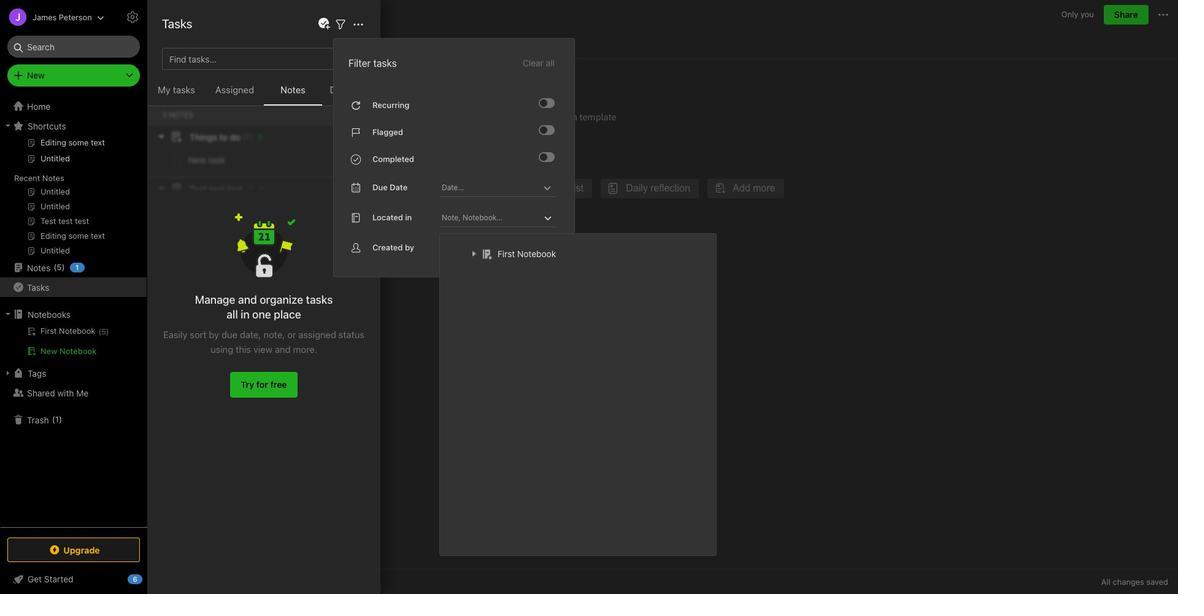 Task type: locate. For each thing, give the bounding box(es) containing it.
( inside notes ( 5 )
[[54, 262, 57, 272]]

click to collapse image
[[143, 572, 152, 586]]

0 vertical spatial )
[[62, 262, 65, 272]]

notes for notes ( 5 )
[[27, 262, 50, 273]]

notes right recent
[[42, 173, 64, 183]]

) right trash
[[59, 415, 62, 424]]

upgrade
[[63, 545, 100, 555]]

due left the date at top left
[[373, 183, 388, 192]]

0 horizontal spatial in
[[241, 308, 250, 321]]

edited
[[176, 38, 201, 48]]

1 up tasks button
[[76, 263, 79, 271]]

( for notes
[[54, 262, 57, 272]]

due
[[330, 84, 347, 95], [373, 183, 388, 192]]

first notebook cell
[[446, 241, 723, 266]]

due left "dates"
[[330, 84, 347, 95]]

first
[[498, 248, 515, 258]]

my
[[158, 84, 171, 95]]

tree containing home
[[0, 96, 147, 527]]

0 vertical spatial by
[[405, 243, 414, 252]]

(
[[54, 262, 57, 272], [98, 327, 101, 336], [52, 415, 55, 424]]

tasks up assigned
[[306, 293, 333, 306]]

0 horizontal spatial due
[[330, 84, 347, 95]]

1 horizontal spatial notebook
[[518, 248, 556, 258]]

2 vertical spatial tasks
[[306, 293, 333, 306]]

all right clear
[[546, 57, 555, 68]]

Filter tasks field
[[333, 16, 348, 32]]

new inside popup button
[[27, 70, 45, 80]]

notebook up "tags" button
[[60, 346, 97, 356]]

notes down find tasks… text field on the left top of the page
[[281, 84, 306, 95]]

notes up tasks button
[[27, 262, 50, 273]]

) down notebooks link at the bottom of the page
[[106, 327, 109, 336]]

1 vertical spatial 1
[[55, 415, 59, 424]]

0 vertical spatial due
[[330, 84, 347, 95]]

1 right trash
[[55, 415, 59, 424]]

started
[[44, 574, 73, 584]]

1 vertical spatial tasks
[[173, 84, 195, 95]]

and
[[238, 293, 257, 306], [275, 344, 291, 355]]

all up due
[[227, 308, 238, 321]]

and inside manage and organize tasks all in one place
[[238, 293, 257, 306]]

2 horizontal spatial tasks
[[374, 57, 397, 68]]

recent notes
[[14, 173, 64, 183]]

tasks
[[162, 17, 192, 31], [27, 282, 49, 293]]

1 horizontal spatial all
[[546, 57, 555, 68]]

None search field
[[16, 36, 131, 58]]

1 horizontal spatial due
[[373, 183, 388, 192]]

0 vertical spatial (
[[54, 262, 57, 272]]

( right trash
[[52, 415, 55, 424]]

More actions and view options field
[[348, 16, 366, 32]]

) inside the trash ( 1 )
[[59, 415, 62, 424]]

notebook for first notebook
[[518, 248, 556, 258]]

1 horizontal spatial 1
[[76, 263, 79, 271]]

1 vertical spatial tasks
[[27, 282, 49, 293]]

0 horizontal spatial all
[[227, 308, 238, 321]]

tasks inside button
[[173, 84, 195, 95]]

1 vertical spatial 5
[[101, 327, 106, 336]]

1 vertical spatial (
[[98, 327, 101, 336]]

1 vertical spatial in
[[241, 308, 250, 321]]

notebook right first
[[518, 248, 556, 258]]

tasks
[[374, 57, 397, 68], [173, 84, 195, 95], [306, 293, 333, 306]]

5
[[57, 262, 62, 272], [101, 327, 106, 336]]

1 vertical spatial due
[[373, 183, 388, 192]]

0 horizontal spatial 1
[[55, 415, 59, 424]]

shared with me link
[[0, 383, 147, 403]]

new notebook group
[[0, 324, 147, 363]]

located
[[373, 213, 403, 222]]

date
[[390, 183, 408, 192]]

1 vertical spatial new
[[41, 346, 57, 356]]

shortcuts button
[[0, 116, 147, 136]]

notebook inside button
[[60, 346, 97, 356]]

Located in field
[[440, 209, 567, 227]]

0 horizontal spatial tasks
[[173, 84, 195, 95]]

1 vertical spatial and
[[275, 344, 291, 355]]

0 vertical spatial tasks
[[374, 57, 397, 68]]

in right located
[[405, 213, 412, 222]]

in inside manage and organize tasks all in one place
[[241, 308, 250, 321]]

5 down notebooks link at the bottom of the page
[[101, 327, 106, 336]]

using
[[211, 344, 233, 355]]

notebook inside cell
[[518, 248, 556, 258]]

) up tasks button
[[62, 262, 65, 272]]

0 horizontal spatial and
[[238, 293, 257, 306]]

1 horizontal spatial in
[[405, 213, 412, 222]]

1 vertical spatial )
[[106, 327, 109, 336]]

1 vertical spatial all
[[227, 308, 238, 321]]

tasks for my tasks
[[173, 84, 195, 95]]

and down note,
[[275, 344, 291, 355]]

share button
[[1104, 5, 1149, 25]]

created
[[373, 243, 403, 252]]

) inside notes ( 5 )
[[62, 262, 65, 272]]

tasks right my
[[173, 84, 195, 95]]

recent
[[14, 173, 40, 183]]

Help and Learning task checklist field
[[0, 570, 147, 589]]

1 vertical spatial notebook
[[60, 346, 97, 356]]

1 horizontal spatial tasks
[[306, 293, 333, 306]]

1 horizontal spatial 5
[[101, 327, 106, 336]]

get
[[28, 574, 42, 584]]

6
[[133, 575, 137, 583]]

note,
[[442, 213, 461, 222]]

)
[[62, 262, 65, 272], [106, 327, 109, 336], [59, 415, 62, 424]]

easily
[[163, 329, 188, 340]]

tasks up the 'edited'
[[162, 17, 192, 31]]

peterson
[[59, 12, 92, 22]]

( for trash
[[52, 415, 55, 424]]

( up tasks button
[[54, 262, 57, 272]]

notebooks link
[[0, 305, 147, 324]]

date…
[[442, 183, 464, 192]]

by left due
[[209, 329, 219, 340]]

0 vertical spatial 5
[[57, 262, 62, 272]]

due dates button
[[322, 82, 381, 106]]

new up tags
[[41, 346, 57, 356]]

recent notes group
[[0, 136, 147, 263]]

0 vertical spatial 1
[[76, 263, 79, 271]]

place
[[274, 308, 301, 321]]

new up the home
[[27, 70, 45, 80]]

1 vertical spatial by
[[209, 329, 219, 340]]

new for new
[[27, 70, 45, 80]]

0 horizontal spatial 5
[[57, 262, 62, 272]]

notes inside group
[[42, 173, 64, 183]]

tasks inside manage and organize tasks all in one place
[[306, 293, 333, 306]]

notes for notes
[[281, 84, 306, 95]]

2 vertical spatial (
[[52, 415, 55, 424]]

2 vertical spatial notes
[[27, 262, 50, 273]]

tasks right "filter" at the top of page
[[374, 57, 397, 68]]

1
[[76, 263, 79, 271], [55, 415, 59, 424]]

home
[[27, 101, 50, 111]]

0 horizontal spatial tasks
[[27, 282, 49, 293]]

new
[[27, 70, 45, 80], [41, 346, 57, 356]]

( 5 )
[[98, 327, 109, 336]]

upgrade button
[[7, 538, 140, 562]]

home link
[[0, 96, 147, 116]]

new notebook
[[41, 346, 97, 356]]

notes inside notes ( 5 )
[[27, 262, 50, 273]]

0 vertical spatial new
[[27, 70, 45, 80]]

( down notebooks link at the bottom of the page
[[98, 327, 101, 336]]

0 vertical spatial notes
[[281, 84, 306, 95]]

0 horizontal spatial notebook
[[60, 346, 97, 356]]

and up one at left
[[238, 293, 257, 306]]

recurring
[[373, 100, 410, 110]]

tasks down notes ( 5 )
[[27, 282, 49, 293]]

( inside the trash ( 1 )
[[52, 415, 55, 424]]

0 vertical spatial tasks
[[162, 17, 192, 31]]

0 vertical spatial and
[[238, 293, 257, 306]]

created by
[[373, 243, 414, 252]]

0 vertical spatial notebook
[[518, 248, 556, 258]]

organize
[[260, 293, 303, 306]]

recurring image
[[540, 99, 548, 107]]

my tasks button
[[147, 82, 206, 106]]

in left one at left
[[241, 308, 250, 321]]

1 vertical spatial notes
[[42, 173, 64, 183]]

1 horizontal spatial and
[[275, 344, 291, 355]]

manage
[[195, 293, 235, 306]]

0 vertical spatial all
[[546, 57, 555, 68]]

tree
[[0, 96, 147, 527]]

tasks inside button
[[27, 282, 49, 293]]

due date
[[373, 183, 408, 192]]

all inside manage and organize tasks all in one place
[[227, 308, 238, 321]]

due inside 'button'
[[330, 84, 347, 95]]

1 horizontal spatial tasks
[[162, 17, 192, 31]]

0 horizontal spatial by
[[209, 329, 219, 340]]

free
[[270, 379, 287, 390]]

assigned
[[215, 84, 254, 95]]

one
[[252, 308, 271, 321]]

notes inside 'button'
[[281, 84, 306, 95]]

2023
[[243, 38, 263, 48]]

assigned
[[299, 329, 336, 340]]

more.
[[293, 344, 317, 355]]

5 up tasks button
[[57, 262, 62, 272]]

by right the created
[[405, 243, 414, 252]]

shortcuts
[[28, 121, 66, 131]]

2 vertical spatial )
[[59, 415, 62, 424]]

new inside button
[[41, 346, 57, 356]]

all
[[546, 57, 555, 68], [227, 308, 238, 321]]

trash ( 1 )
[[27, 415, 62, 425]]

clear all
[[523, 57, 555, 68]]



Task type: vqa. For each thing, say whether or not it's contained in the screenshot.
and inside Manage and organize tasks all in one place
yes



Task type: describe. For each thing, give the bounding box(es) containing it.
tasks for filter tasks
[[374, 57, 397, 68]]

new button
[[7, 64, 140, 87]]

located in
[[373, 213, 412, 222]]

you
[[1081, 9, 1095, 19]]

nov
[[216, 38, 232, 48]]

changes
[[1113, 577, 1145, 587]]

try for free button
[[231, 372, 297, 398]]

james peterson
[[33, 12, 92, 22]]

all inside button
[[546, 57, 555, 68]]

Find tasks… text field
[[165, 49, 338, 69]]

expand note image
[[156, 7, 171, 22]]

easily sort by due date, note, or assigned status using this view and more.
[[163, 329, 365, 355]]

james
[[33, 12, 57, 22]]

manage and organize tasks all in one place
[[195, 293, 333, 321]]

this
[[236, 344, 251, 355]]

clear all button
[[522, 56, 556, 70]]

completed image
[[540, 153, 548, 161]]

note,
[[264, 329, 285, 340]]

date,
[[240, 329, 261, 340]]

filter tasks image
[[333, 17, 348, 32]]

notebooks
[[28, 309, 71, 320]]

new notebook button
[[0, 344, 147, 359]]

0 vertical spatial in
[[405, 213, 412, 222]]

notebook…
[[463, 213, 503, 222]]

and inside easily sort by due date, note, or assigned status using this view and more.
[[275, 344, 291, 355]]

last edited on nov 7, 2023
[[157, 38, 263, 48]]

only
[[1062, 9, 1079, 19]]

new for new notebook
[[41, 346, 57, 356]]

dates
[[349, 84, 373, 95]]

) for trash
[[59, 415, 62, 424]]

7,
[[234, 38, 240, 48]]

sort
[[190, 329, 207, 340]]

tasks button
[[0, 278, 147, 297]]

settings image
[[125, 10, 140, 25]]

due
[[222, 329, 238, 340]]

note window element
[[147, 0, 1179, 594]]

Search text field
[[16, 36, 131, 58]]

expand notebooks image
[[3, 309, 13, 319]]

Note Editor text field
[[147, 59, 1179, 569]]

completed
[[373, 154, 414, 164]]

first notebook
[[498, 248, 556, 258]]

expand tags image
[[3, 368, 13, 378]]

me
[[76, 388, 89, 398]]

with
[[57, 388, 74, 398]]

all changes saved
[[1102, 577, 1169, 587]]

5 inside new notebook group
[[101, 327, 106, 336]]

flagged image
[[540, 126, 548, 134]]

by inside easily sort by due date, note, or assigned status using this view and more.
[[209, 329, 219, 340]]

( inside new notebook group
[[98, 327, 101, 336]]

share
[[1115, 9, 1139, 20]]

or
[[288, 329, 296, 340]]

tags
[[28, 368, 46, 378]]

shared
[[27, 388, 55, 398]]

for
[[257, 379, 268, 390]]

notes ( 5 )
[[27, 262, 65, 273]]

filter
[[349, 57, 371, 68]]

due for due date
[[373, 183, 388, 192]]

try
[[241, 379, 254, 390]]

due dates
[[330, 84, 373, 95]]

shared with me
[[27, 388, 89, 398]]

try for free
[[241, 379, 287, 390]]

only you
[[1062, 9, 1095, 19]]

all
[[1102, 577, 1111, 587]]

note, notebook…
[[442, 213, 503, 222]]

notes button
[[264, 82, 322, 106]]

status
[[339, 329, 365, 340]]

trash
[[27, 415, 49, 425]]

more actions and view options image
[[351, 17, 366, 32]]

1 inside the trash ( 1 )
[[55, 415, 59, 424]]

my tasks
[[158, 84, 195, 95]]

 Date picker field
[[440, 179, 567, 197]]

view
[[254, 344, 273, 355]]

saved
[[1147, 577, 1169, 587]]

on
[[204, 38, 214, 48]]

flagged
[[373, 127, 403, 137]]

notebook for new notebook
[[60, 346, 97, 356]]

new task image
[[317, 17, 332, 31]]

last
[[157, 38, 174, 48]]

assigned button
[[206, 82, 264, 106]]

tags button
[[0, 363, 147, 383]]

Account field
[[0, 5, 104, 29]]

5 inside notes ( 5 )
[[57, 262, 62, 272]]

due for due dates
[[330, 84, 347, 95]]

1 horizontal spatial by
[[405, 243, 414, 252]]

) inside new notebook group
[[106, 327, 109, 336]]

get started
[[28, 574, 73, 584]]

filter tasks
[[349, 57, 397, 68]]

clear
[[523, 57, 544, 68]]

) for notes
[[62, 262, 65, 272]]



